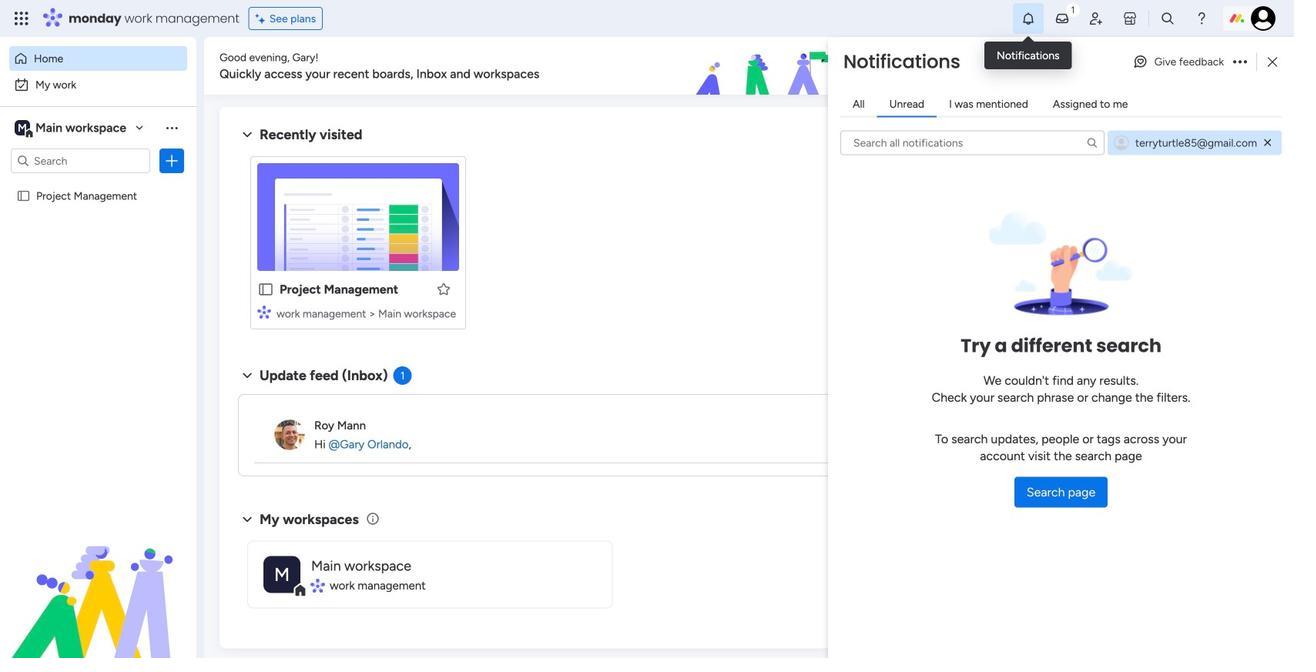 Task type: locate. For each thing, give the bounding box(es) containing it.
close my workspaces image
[[238, 511, 257, 529]]

0 horizontal spatial options image
[[164, 153, 180, 169]]

None search field
[[841, 131, 1105, 155]]

monday marketplace image
[[1122, 11, 1138, 26]]

0 vertical spatial lottie animation element
[[604, 37, 1037, 96]]

workspace image
[[15, 119, 30, 136]]

1 vertical spatial options image
[[164, 153, 180, 169]]

1 vertical spatial lottie animation image
[[0, 503, 196, 659]]

option
[[9, 46, 187, 71], [9, 72, 187, 97], [0, 182, 196, 185]]

options image
[[1233, 57, 1247, 66], [164, 153, 180, 169]]

lottie animation element
[[604, 37, 1037, 96], [0, 503, 196, 659]]

0 vertical spatial options image
[[1233, 57, 1247, 66]]

list box
[[0, 180, 196, 417]]

give feedback image
[[1133, 54, 1148, 69]]

templates image image
[[1054, 116, 1257, 223]]

0 vertical spatial public board image
[[16, 189, 31, 203]]

1 vertical spatial public board image
[[257, 281, 274, 298]]

close update feed (inbox) image
[[238, 367, 257, 385]]

help center element
[[1040, 442, 1271, 503]]

0 horizontal spatial lottie animation image
[[0, 503, 196, 659]]

dialog
[[828, 37, 1294, 659]]

invite members image
[[1089, 11, 1104, 26]]

Search in workspace field
[[32, 152, 129, 170]]

1 horizontal spatial public board image
[[257, 281, 274, 298]]

0 horizontal spatial public board image
[[16, 189, 31, 203]]

options image down the workspace options icon
[[164, 153, 180, 169]]

1 horizontal spatial lottie animation image
[[604, 37, 1037, 96]]

1 image
[[1066, 1, 1080, 18]]

lottie animation image
[[604, 37, 1037, 96], [0, 503, 196, 659]]

public board image
[[16, 189, 31, 203], [257, 281, 274, 298]]

update feed image
[[1055, 11, 1070, 26]]

options image right v2 bolt switch image
[[1233, 57, 1247, 66]]

lottie animation image for bottom lottie animation element
[[0, 503, 196, 659]]

v2 bolt switch image
[[1173, 57, 1182, 74]]

gary orlando image
[[1251, 6, 1276, 31]]

0 vertical spatial option
[[9, 46, 187, 71]]

0 vertical spatial lottie animation image
[[604, 37, 1037, 96]]

0 horizontal spatial lottie animation element
[[0, 503, 196, 659]]



Task type: vqa. For each thing, say whether or not it's contained in the screenshot.
v2 search icon
no



Task type: describe. For each thing, give the bounding box(es) containing it.
terryturtle85@gmail.com image
[[1114, 135, 1129, 151]]

roy mann image
[[274, 420, 305, 451]]

select product image
[[14, 11, 29, 26]]

1 element
[[393, 367, 412, 385]]

see plans image
[[256, 10, 269, 27]]

1 vertical spatial option
[[9, 72, 187, 97]]

1 horizontal spatial lottie animation element
[[604, 37, 1037, 96]]

v2 user feedback image
[[1053, 57, 1064, 75]]

lottie animation image for rightmost lottie animation element
[[604, 37, 1037, 96]]

workspace selection element
[[15, 119, 129, 139]]

close recently visited image
[[238, 126, 257, 144]]

workspace options image
[[164, 120, 180, 135]]

search image
[[1086, 137, 1098, 149]]

help image
[[1194, 11, 1210, 26]]

add to favorites image
[[436, 282, 451, 297]]

getting started element
[[1040, 368, 1271, 430]]

1 vertical spatial lottie animation element
[[0, 503, 196, 659]]

contact sales element
[[1040, 516, 1271, 577]]

search everything image
[[1160, 11, 1176, 26]]

2 vertical spatial option
[[0, 182, 196, 185]]

Search all notifications search field
[[841, 131, 1105, 155]]

notifications image
[[1021, 11, 1036, 26]]

1 horizontal spatial options image
[[1233, 57, 1247, 66]]

workspace image
[[263, 557, 300, 594]]



